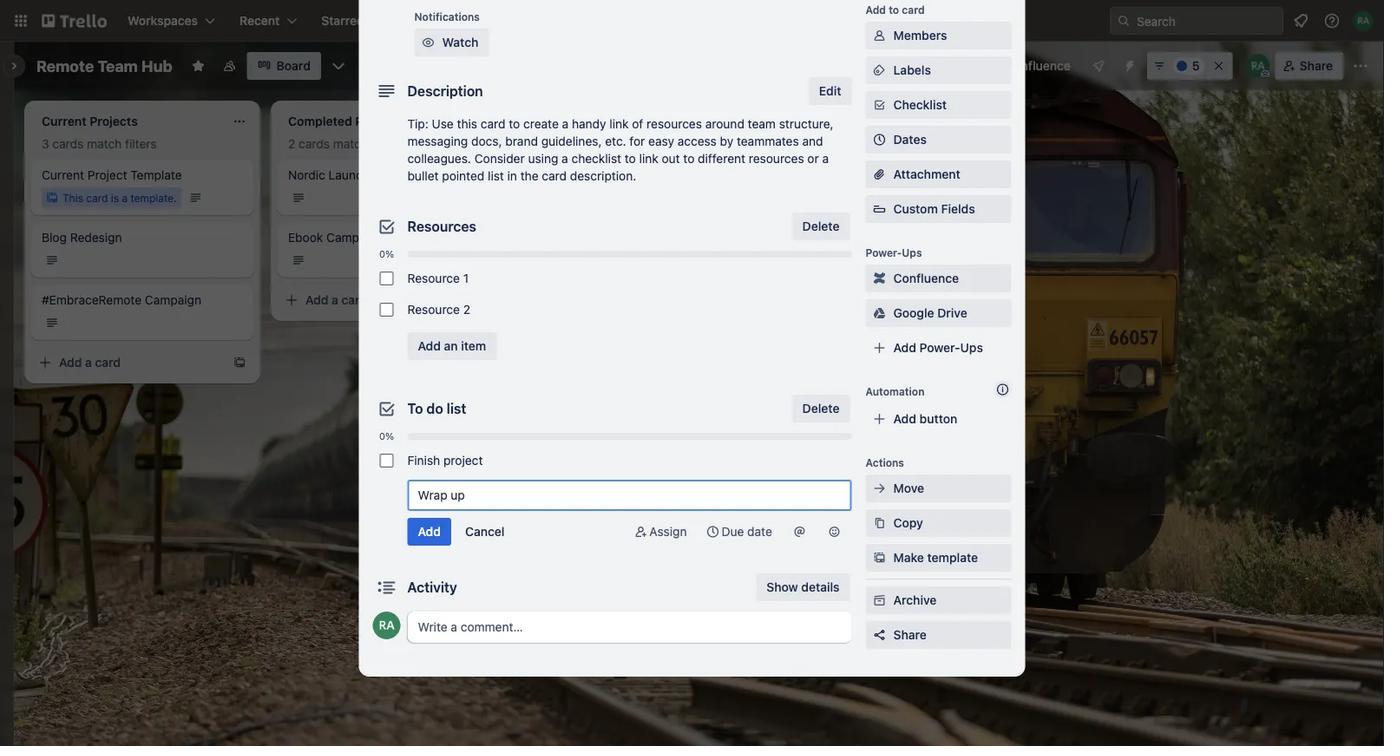 Task type: locate. For each thing, give the bounding box(es) containing it.
0 vertical spatial campaign
[[326, 230, 383, 245]]

cancel link
[[455, 518, 515, 546]]

sm image down actions
[[871, 480, 888, 497]]

share button down archive link
[[866, 621, 1011, 649]]

resource up resource 2
[[407, 271, 460, 285]]

sm image down add to card at the top
[[871, 27, 888, 44]]

0 vertical spatial resources
[[647, 117, 702, 131]]

fields
[[941, 202, 975, 216]]

sm image down add an item text box
[[632, 523, 649, 541]]

resources up easy
[[647, 117, 702, 131]]

team
[[748, 117, 776, 131]]

google drive
[[888, 59, 962, 73], [893, 306, 967, 320]]

0% for to do list
[[379, 431, 394, 442]]

sm image
[[871, 27, 888, 44], [420, 34, 437, 51], [871, 62, 888, 79], [871, 96, 888, 114], [871, 480, 888, 497], [871, 515, 888, 532], [632, 523, 649, 541], [704, 523, 722, 541], [791, 523, 808, 541], [871, 549, 888, 567], [871, 592, 888, 609]]

#embraceremote campaign
[[42, 293, 201, 307]]

2 0% from the top
[[379, 431, 394, 442]]

0 vertical spatial delete link
[[792, 213, 850, 240]]

1 vertical spatial delete
[[802, 401, 840, 416]]

card left resource 2 checkbox
[[342, 293, 367, 307]]

resource for resource 2
[[407, 302, 460, 317]]

resources
[[647, 117, 702, 131], [749, 151, 804, 166]]

1 horizontal spatial add a card
[[305, 293, 367, 307]]

make template link
[[866, 544, 1011, 572]]

0 horizontal spatial share
[[893, 628, 927, 642]]

delete link
[[792, 213, 850, 240], [792, 395, 850, 423]]

make template
[[893, 551, 978, 565]]

due date
[[722, 525, 772, 539]]

0 horizontal spatial cards
[[52, 137, 84, 151]]

1 vertical spatial ups
[[960, 341, 983, 355]]

sm image left watch
[[420, 34, 437, 51]]

project
[[443, 453, 483, 468]]

0 vertical spatial list
[[622, 112, 639, 127]]

0 vertical spatial 0%
[[379, 249, 394, 260]]

card left is
[[86, 192, 108, 204]]

of
[[632, 117, 643, 131]]

delete
[[802, 219, 840, 233], [802, 401, 840, 416]]

archive
[[893, 593, 937, 607]]

tip: use this card to create a handy link of resources around team structure, messaging docs, brand guidelines, etc. for easy access by teammates and colleagues. consider using a checklist to link out to different resources or a bullet pointed list in the card description.
[[407, 117, 834, 183]]

sm image inside copy link
[[871, 515, 888, 532]]

2 vertical spatial sm image
[[826, 523, 843, 541]]

add a card button down "#embraceremote campaign"
[[31, 349, 226, 377]]

blog redesign
[[42, 230, 122, 245]]

1 vertical spatial delete link
[[792, 395, 850, 423]]

sm image for google drive
[[871, 305, 888, 322]]

assign link
[[625, 518, 694, 546]]

sm image inside checklist link
[[871, 96, 888, 114]]

structure,
[[779, 117, 834, 131]]

edit
[[819, 84, 841, 98]]

sm image for archive
[[871, 592, 888, 609]]

1 horizontal spatial share
[[1300, 59, 1333, 73]]

custom fields
[[893, 202, 975, 216]]

google drive up the add power-ups
[[893, 306, 967, 320]]

1 filters from the left
[[125, 137, 157, 151]]

2 horizontal spatial list
[[622, 112, 639, 127]]

checklist
[[571, 151, 621, 166]]

cards up 'nordic'
[[299, 137, 330, 151]]

sm image inside move link
[[871, 480, 888, 497]]

tip:
[[407, 117, 428, 131]]

0 horizontal spatial filters
[[125, 137, 157, 151]]

to
[[889, 3, 899, 16], [509, 117, 520, 131], [625, 151, 636, 166], [683, 151, 695, 166]]

0 vertical spatial google drive
[[888, 59, 962, 73]]

sm image right assign
[[704, 523, 722, 541]]

campaign down blog redesign link
[[145, 293, 201, 307]]

0 vertical spatial share
[[1300, 59, 1333, 73]]

0 vertical spatial ruby anderson (rubyanderson7) image
[[1246, 54, 1270, 78]]

sm image for members
[[871, 27, 888, 44]]

drive down the members link
[[932, 59, 962, 73]]

filters up current project template link
[[125, 137, 157, 151]]

2 delete from the top
[[802, 401, 840, 416]]

ups
[[902, 246, 922, 259], [960, 341, 983, 355]]

a right is
[[122, 192, 128, 204]]

resource
[[407, 271, 460, 285], [407, 302, 460, 317]]

2 match from the left
[[333, 137, 368, 151]]

0 horizontal spatial campaign
[[145, 293, 201, 307]]

1 horizontal spatial campaign
[[326, 230, 383, 245]]

share left show menu image
[[1300, 59, 1333, 73]]

drive inside 'button'
[[932, 59, 962, 73]]

add an item button
[[407, 332, 497, 360]]

make
[[893, 551, 924, 565]]

add another list
[[548, 112, 639, 127]]

launch
[[328, 168, 369, 182]]

add a card button
[[278, 286, 472, 314], [31, 349, 226, 377]]

1 cards from the left
[[52, 137, 84, 151]]

sm image left archive
[[871, 592, 888, 609]]

0 vertical spatial resource
[[407, 271, 460, 285]]

google drive down members
[[888, 59, 962, 73]]

2 down 1
[[463, 302, 470, 317]]

drive
[[932, 59, 962, 73], [937, 306, 967, 320]]

automation image
[[1116, 52, 1140, 76]]

sm image left checklist
[[871, 96, 888, 114]]

campaign
[[326, 230, 383, 245], [145, 293, 201, 307]]

ruby anderson (rubyanderson7) image
[[1353, 10, 1374, 31]]

None submit
[[407, 518, 451, 546]]

add a card left resource 2 checkbox
[[305, 293, 367, 307]]

add a card button down resource 1 option
[[278, 286, 472, 314]]

link up etc.
[[609, 117, 629, 131]]

template
[[927, 551, 978, 565]]

0% down ebook campaign link
[[379, 249, 394, 260]]

Finish project checkbox
[[380, 454, 394, 468]]

2 vertical spatial list
[[447, 400, 466, 417]]

cards right the 3
[[52, 137, 84, 151]]

0 vertical spatial drive
[[932, 59, 962, 73]]

0 vertical spatial confluence
[[1005, 59, 1071, 73]]

a left resource 2 checkbox
[[332, 293, 338, 307]]

google down members
[[888, 59, 929, 73]]

1 vertical spatial resource
[[407, 302, 460, 317]]

filters for 3 cards match filters
[[125, 137, 157, 151]]

1 vertical spatial confluence
[[893, 271, 959, 285]]

delete link for resources
[[792, 213, 850, 240]]

sm image for move
[[871, 480, 888, 497]]

Add an item text field
[[407, 480, 852, 511]]

1 horizontal spatial 2
[[463, 302, 470, 317]]

confluence
[[1005, 59, 1071, 73], [893, 271, 959, 285]]

add inside add power-ups link
[[893, 341, 916, 355]]

link down for
[[639, 151, 658, 166]]

google
[[888, 59, 929, 73], [893, 306, 934, 320]]

#embraceremote campaign link
[[42, 292, 243, 309]]

teammates
[[737, 134, 799, 148]]

0 vertical spatial delete
[[802, 219, 840, 233]]

filters
[[125, 137, 157, 151], [371, 137, 403, 151]]

list for add another list
[[622, 112, 639, 127]]

edit button
[[809, 77, 852, 105]]

1 0% from the top
[[379, 249, 394, 260]]

sm image
[[871, 270, 888, 287], [871, 305, 888, 322], [826, 523, 843, 541]]

0 vertical spatial link
[[609, 117, 629, 131]]

2 filters from the left
[[371, 137, 403, 151]]

1 vertical spatial 0%
[[379, 431, 394, 442]]

use
[[432, 117, 454, 131]]

1 vertical spatial resources
[[749, 151, 804, 166]]

1 match from the left
[[87, 137, 122, 151]]

sm image left make
[[871, 549, 888, 567]]

0 vertical spatial ups
[[902, 246, 922, 259]]

a
[[562, 117, 569, 131], [562, 151, 568, 166], [822, 151, 829, 166], [122, 192, 128, 204], [332, 293, 338, 307], [85, 355, 92, 370]]

google up the add power-ups
[[893, 306, 934, 320]]

0 horizontal spatial ruby anderson (rubyanderson7) image
[[373, 612, 400, 640]]

share down archive
[[893, 628, 927, 642]]

access
[[678, 134, 717, 148]]

0 horizontal spatial add a card
[[59, 355, 121, 370]]

list inside add another list button
[[622, 112, 639, 127]]

0 vertical spatial power-
[[866, 246, 902, 259]]

current project template link
[[42, 167, 243, 184]]

share button down 0 notifications 'image'
[[1275, 52, 1343, 80]]

0 vertical spatial google
[[888, 59, 929, 73]]

a down guidelines,
[[562, 151, 568, 166]]

2 delete link from the top
[[792, 395, 850, 423]]

0% up finish project checkbox on the left bottom of the page
[[379, 431, 394, 442]]

dates button
[[866, 126, 1011, 154]]

a up guidelines,
[[562, 117, 569, 131]]

add up automation in the bottom right of the page
[[893, 341, 916, 355]]

ups up add button button
[[960, 341, 983, 355]]

1 vertical spatial google drive
[[893, 306, 967, 320]]

actions
[[866, 456, 904, 469]]

add a card down #embraceremote
[[59, 355, 121, 370]]

1 resource from the top
[[407, 271, 460, 285]]

0 horizontal spatial match
[[87, 137, 122, 151]]

sm image inside the members link
[[871, 27, 888, 44]]

show menu image
[[1352, 57, 1369, 75]]

the
[[520, 169, 539, 183]]

0% for resources
[[379, 249, 394, 260]]

match up 'project'
[[87, 137, 122, 151]]

2 up 'nordic'
[[288, 137, 295, 151]]

power- up automation in the bottom right of the page
[[919, 341, 960, 355]]

2
[[288, 137, 295, 151], [463, 302, 470, 317]]

1 delete from the top
[[802, 219, 840, 233]]

add down automation in the bottom right of the page
[[893, 412, 916, 426]]

1 vertical spatial power-
[[919, 341, 960, 355]]

filters up nordic launch link
[[371, 137, 403, 151]]

1 horizontal spatial link
[[639, 151, 658, 166]]

sm image for confluence
[[871, 270, 888, 287]]

0 horizontal spatial link
[[609, 117, 629, 131]]

3
[[42, 137, 49, 151]]

1 delete link from the top
[[792, 213, 850, 240]]

campaign right the ebook
[[326, 230, 383, 245]]

attachment
[[893, 167, 960, 181]]

1 vertical spatial add a card
[[59, 355, 121, 370]]

1 vertical spatial sm image
[[871, 305, 888, 322]]

board
[[277, 59, 311, 73]]

1 vertical spatial list
[[488, 169, 504, 183]]

0 vertical spatial add a card
[[305, 293, 367, 307]]

sm image for make template
[[871, 549, 888, 567]]

0 vertical spatial add a card button
[[278, 286, 472, 314]]

brand
[[505, 134, 538, 148]]

resource for resource 1
[[407, 271, 460, 285]]

add up guidelines,
[[548, 112, 571, 127]]

hub
[[141, 56, 172, 75]]

1 vertical spatial 2
[[463, 302, 470, 317]]

sm image right date
[[791, 523, 808, 541]]

in
[[507, 169, 517, 183]]

1 horizontal spatial ups
[[960, 341, 983, 355]]

sm image left copy
[[871, 515, 888, 532]]

1 vertical spatial share
[[893, 628, 927, 642]]

confluence inside button
[[1005, 59, 1071, 73]]

redesign
[[70, 230, 122, 245]]

1 horizontal spatial list
[[488, 169, 504, 183]]

1 horizontal spatial match
[[333, 137, 368, 151]]

sm image left labels
[[871, 62, 888, 79]]

confluence left power ups icon
[[1005, 59, 1071, 73]]

1 horizontal spatial confluence
[[1005, 59, 1071, 73]]

0 horizontal spatial share button
[[866, 621, 1011, 649]]

show details
[[767, 580, 840, 594]]

5 button
[[1147, 52, 1205, 80]]

assign
[[649, 525, 687, 539]]

show details link
[[756, 574, 850, 601]]

0 horizontal spatial add a card button
[[31, 349, 226, 377]]

list left in
[[488, 169, 504, 183]]

details
[[801, 580, 840, 594]]

google inside 'button'
[[888, 59, 929, 73]]

list right 'do'
[[447, 400, 466, 417]]

1 horizontal spatial filters
[[371, 137, 403, 151]]

confluence down power-ups
[[893, 271, 959, 285]]

docs,
[[471, 134, 502, 148]]

sm image for checklist
[[871, 96, 888, 114]]

finish project
[[407, 453, 483, 468]]

etc.
[[605, 134, 626, 148]]

sm image inside archive link
[[871, 592, 888, 609]]

checklist link
[[866, 91, 1011, 119]]

2 cards from the left
[[299, 137, 330, 151]]

ruby anderson (rubyanderson7) image
[[1246, 54, 1270, 78], [373, 612, 400, 640]]

sm image for watch
[[420, 34, 437, 51]]

resource down resource 1
[[407, 302, 460, 317]]

resources down teammates
[[749, 151, 804, 166]]

power- down custom
[[866, 246, 902, 259]]

1 horizontal spatial cards
[[299, 137, 330, 151]]

add button button
[[866, 405, 1011, 433]]

0 vertical spatial share button
[[1275, 52, 1343, 80]]

0 horizontal spatial list
[[447, 400, 466, 417]]

template.
[[130, 192, 177, 204]]

team
[[98, 56, 138, 75]]

item
[[461, 339, 486, 353]]

share for the leftmost the share button
[[893, 628, 927, 642]]

2 inside "resources" group
[[463, 302, 470, 317]]

add up the members link
[[866, 3, 886, 16]]

guidelines,
[[541, 134, 602, 148]]

0 vertical spatial 2
[[288, 137, 295, 151]]

sm image inside "make template" link
[[871, 549, 888, 567]]

to down for
[[625, 151, 636, 166]]

move
[[893, 481, 924, 495]]

delete link for to do list
[[792, 395, 850, 423]]

match up launch
[[333, 137, 368, 151]]

ups down custom
[[902, 246, 922, 259]]

0 horizontal spatial power-
[[866, 246, 902, 259]]

drive up the add power-ups
[[937, 306, 967, 320]]

sm image inside watch button
[[420, 34, 437, 51]]

1 vertical spatial share button
[[866, 621, 1011, 649]]

1 vertical spatial campaign
[[145, 293, 201, 307]]

add left "an"
[[418, 339, 441, 353]]

out
[[662, 151, 680, 166]]

2 resource from the top
[[407, 302, 460, 317]]

sm image inside labels link
[[871, 62, 888, 79]]

0 vertical spatial sm image
[[871, 270, 888, 287]]

list inside tip: use this card to create a handy link of resources around team structure, messaging docs, brand guidelines, etc. for easy access by teammates and colleagues. consider using a checklist to link out to different resources or a bullet pointed list in the card description.
[[488, 169, 504, 183]]

delete link down or
[[792, 213, 850, 240]]

list up for
[[622, 112, 639, 127]]

1 horizontal spatial ruby anderson (rubyanderson7) image
[[1246, 54, 1270, 78]]

delete link left automation in the bottom right of the page
[[792, 395, 850, 423]]

link
[[609, 117, 629, 131], [639, 151, 658, 166]]

match for project
[[87, 137, 122, 151]]



Task type: describe. For each thing, give the bounding box(es) containing it.
1 vertical spatial google
[[893, 306, 934, 320]]

current
[[42, 168, 84, 182]]

ebook campaign link
[[288, 229, 489, 246]]

campaign for ebook campaign
[[326, 230, 383, 245]]

to up members
[[889, 3, 899, 16]]

Write a comment text field
[[407, 612, 852, 643]]

sm image inside 'assign' link
[[632, 523, 649, 541]]

add down the ebook
[[305, 293, 328, 307]]

Search field
[[1131, 8, 1283, 34]]

0 horizontal spatial 2
[[288, 137, 295, 151]]

resource 2
[[407, 302, 470, 317]]

finish
[[407, 453, 440, 468]]

copy
[[893, 516, 923, 530]]

1 horizontal spatial resources
[[749, 151, 804, 166]]

to
[[407, 400, 423, 417]]

delete for resources
[[802, 219, 840, 233]]

a down #embraceremote
[[85, 355, 92, 370]]

labels link
[[866, 56, 1011, 84]]

bullet
[[407, 169, 439, 183]]

watch
[[442, 35, 478, 49]]

star or unstar board image
[[191, 59, 205, 73]]

to up brand
[[509, 117, 520, 131]]

1 horizontal spatial power-
[[919, 341, 960, 355]]

show
[[767, 580, 798, 594]]

Resource 1 checkbox
[[380, 272, 394, 285]]

add an item
[[418, 339, 486, 353]]

project
[[87, 168, 127, 182]]

workspace visible image
[[223, 59, 237, 73]]

do
[[426, 400, 443, 417]]

search image
[[1117, 14, 1131, 28]]

1 vertical spatial drive
[[937, 306, 967, 320]]

checklist
[[893, 98, 947, 112]]

consider
[[474, 151, 525, 166]]

nordic launch link
[[288, 167, 489, 184]]

card up docs,
[[481, 117, 506, 131]]

to do list
[[407, 400, 466, 417]]

card up members
[[902, 3, 925, 16]]

back to home image
[[42, 7, 107, 35]]

an
[[444, 339, 458, 353]]

ebook campaign
[[288, 230, 383, 245]]

3 cards match filters
[[42, 137, 157, 151]]

delete for to do list
[[802, 401, 840, 416]]

add to card
[[866, 3, 925, 16]]

due
[[722, 525, 744, 539]]

google drive inside 'button'
[[888, 59, 962, 73]]

card down "#embraceremote campaign"
[[95, 355, 121, 370]]

nordic
[[288, 168, 325, 182]]

add another list button
[[517, 101, 753, 139]]

1 vertical spatial ruby anderson (rubyanderson7) image
[[373, 612, 400, 640]]

create from template… image
[[233, 356, 246, 370]]

filters for 2 cards match filters
[[371, 137, 403, 151]]

open information menu image
[[1323, 12, 1341, 30]]

add inside add an item button
[[418, 339, 441, 353]]

members link
[[866, 22, 1011, 49]]

remote
[[36, 56, 94, 75]]

blog
[[42, 230, 67, 245]]

customize views image
[[330, 57, 347, 75]]

card down using
[[542, 169, 567, 183]]

5
[[1192, 59, 1200, 73]]

or
[[807, 151, 819, 166]]

1 horizontal spatial share button
[[1275, 52, 1343, 80]]

add inside add another list button
[[548, 112, 571, 127]]

is
[[111, 192, 119, 204]]

add down #embraceremote
[[59, 355, 82, 370]]

power ups image
[[1092, 59, 1105, 73]]

move link
[[866, 475, 1011, 502]]

resources group
[[373, 263, 852, 325]]

1 horizontal spatial add a card button
[[278, 286, 472, 314]]

labels
[[893, 63, 931, 77]]

Resource 2 checkbox
[[380, 303, 394, 317]]

date
[[747, 525, 772, 539]]

list for to do list
[[447, 400, 466, 417]]

#embraceremote
[[42, 293, 142, 307]]

0 horizontal spatial ups
[[902, 246, 922, 259]]

button
[[919, 412, 957, 426]]

automation
[[866, 385, 925, 397]]

dates
[[893, 132, 927, 147]]

0 horizontal spatial resources
[[647, 117, 702, 131]]

0 notifications image
[[1290, 10, 1311, 31]]

2 cards match filters
[[288, 137, 403, 151]]

template
[[130, 168, 182, 182]]

sm image for copy
[[871, 515, 888, 532]]

add button
[[893, 412, 957, 426]]

campaign for #embraceremote campaign
[[145, 293, 201, 307]]

Board name text field
[[28, 52, 181, 80]]

due date link
[[697, 518, 781, 546]]

add power-ups
[[893, 341, 983, 355]]

match for launch
[[333, 137, 368, 151]]

add inside add button button
[[893, 412, 916, 426]]

handy
[[572, 117, 606, 131]]

confluence button
[[976, 52, 1081, 80]]

messaging
[[407, 134, 468, 148]]

and
[[802, 134, 823, 148]]

colleagues.
[[407, 151, 471, 166]]

using
[[528, 151, 558, 166]]

sm image for labels
[[871, 62, 888, 79]]

1
[[463, 271, 469, 285]]

0 horizontal spatial confluence
[[893, 271, 959, 285]]

to right 'out' on the top left of page
[[683, 151, 695, 166]]

1 vertical spatial link
[[639, 151, 658, 166]]

a right or
[[822, 151, 829, 166]]

copy link
[[866, 509, 1011, 537]]

primary element
[[0, 0, 1384, 42]]

cancel
[[465, 525, 505, 539]]

members
[[893, 28, 947, 43]]

ebook
[[288, 230, 323, 245]]

share for right the share button
[[1300, 59, 1333, 73]]

current project template
[[42, 168, 182, 182]]

easy
[[648, 134, 674, 148]]

custom fields button
[[866, 200, 1011, 218]]

different
[[698, 151, 745, 166]]

this card is a template.
[[62, 192, 177, 204]]

add power-ups link
[[866, 334, 1011, 362]]

1 vertical spatial add a card button
[[31, 349, 226, 377]]

activity
[[407, 579, 457, 596]]

cards for 2
[[299, 137, 330, 151]]

remote team hub
[[36, 56, 172, 75]]

archive link
[[866, 587, 1011, 614]]

by
[[720, 134, 733, 148]]

sm image inside the due date link
[[704, 523, 722, 541]]

board link
[[247, 52, 321, 80]]

cards for 3
[[52, 137, 84, 151]]

notifications
[[414, 10, 480, 23]]

around
[[705, 117, 744, 131]]

power-ups
[[866, 246, 922, 259]]



Task type: vqa. For each thing, say whether or not it's contained in the screenshot.
1st Delete link from the top
yes



